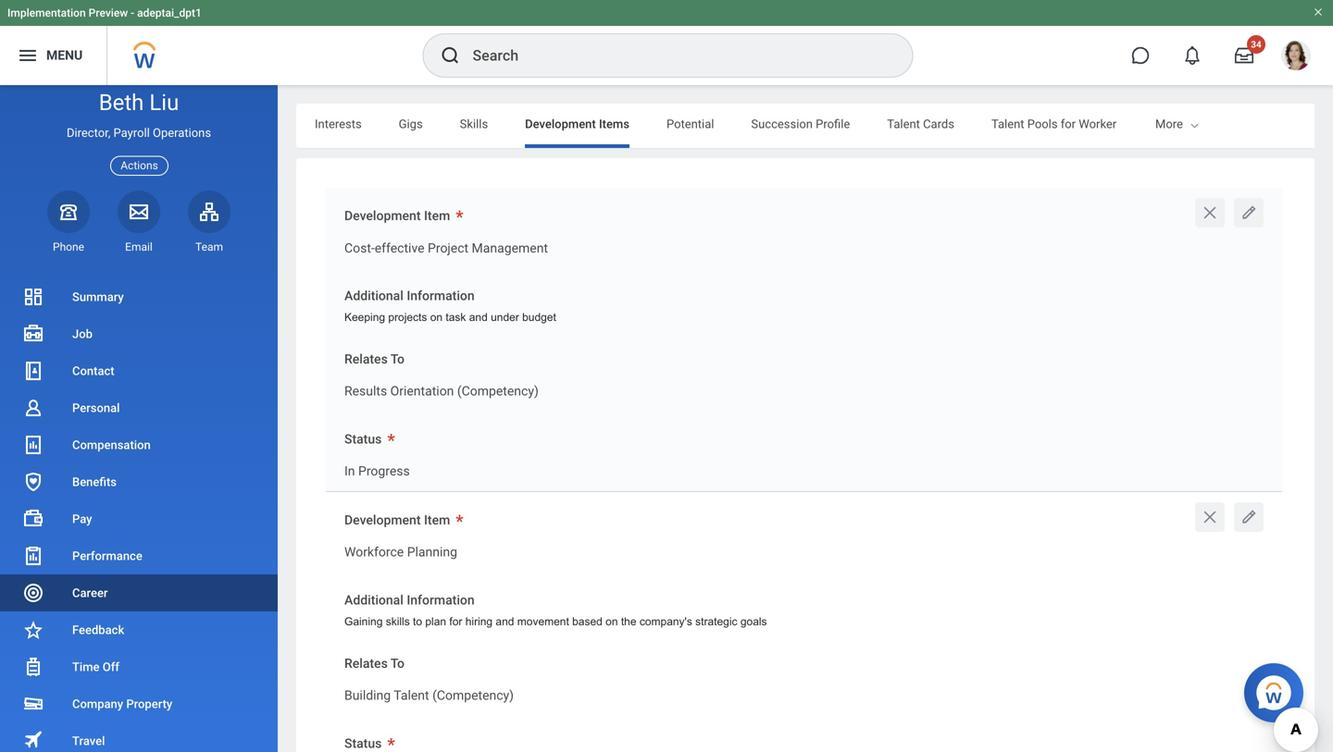 Task type: locate. For each thing, give the bounding box(es) containing it.
information up plan on the bottom of page
[[407, 593, 475, 608]]

career
[[72, 587, 108, 600]]

1 vertical spatial relates
[[344, 656, 388, 672]]

to for orientation
[[391, 352, 405, 367]]

in progress
[[344, 464, 410, 479]]

development up effective
[[344, 208, 421, 224]]

0 vertical spatial relates to
[[344, 352, 405, 367]]

2 horizontal spatial talent
[[992, 117, 1024, 131]]

1 relates to element from the top
[[344, 372, 539, 406]]

time off image
[[22, 656, 44, 679]]

actions
[[121, 159, 158, 172]]

1 vertical spatial relates to
[[344, 656, 405, 672]]

talent pools for worker
[[992, 117, 1117, 131]]

(competency) down hiring
[[432, 689, 514, 704]]

development
[[525, 117, 596, 131], [344, 208, 421, 224], [344, 513, 421, 528]]

development for cost-effective project management
[[344, 208, 421, 224]]

(competency) down under
[[457, 384, 539, 399]]

task
[[446, 311, 466, 324]]

relates to
[[344, 352, 405, 367], [344, 656, 405, 672]]

status down building
[[344, 736, 382, 752]]

0 vertical spatial development
[[525, 117, 596, 131]]

profile logan mcneil image
[[1281, 41, 1311, 74]]

1 vertical spatial (competency)
[[432, 689, 514, 704]]

company property image
[[22, 693, 44, 716]]

development item element up additional information keeping projects on task and under budget
[[344, 228, 548, 262]]

1 vertical spatial for
[[449, 616, 462, 628]]

relates to element down plan on the bottom of page
[[344, 676, 514, 710]]

workforce planning
[[344, 545, 457, 560]]

personal link
[[0, 390, 278, 427]]

contact link
[[0, 353, 278, 390]]

2 vertical spatial development
[[344, 513, 421, 528]]

plan
[[425, 616, 446, 628]]

2 relates to element from the top
[[344, 676, 514, 710]]

summary
[[72, 290, 124, 304]]

1 vertical spatial additional
[[344, 593, 404, 608]]

1 to from the top
[[391, 352, 405, 367]]

director,
[[67, 126, 110, 140]]

on
[[430, 311, 443, 324], [606, 616, 618, 628]]

1 status from the top
[[344, 432, 382, 447]]

additional up the keeping
[[344, 288, 404, 304]]

0 vertical spatial information
[[407, 288, 475, 304]]

item
[[424, 208, 450, 224], [424, 513, 450, 528]]

(competency) inside building talent (competency) text field
[[432, 689, 514, 704]]

development item element up the skills
[[344, 533, 457, 567]]

compensation image
[[22, 434, 44, 456]]

relates up results
[[344, 352, 388, 367]]

2 development item from the top
[[344, 513, 450, 528]]

succession profile
[[751, 117, 850, 131]]

1 vertical spatial to
[[391, 656, 405, 672]]

0 vertical spatial development item element
[[344, 228, 548, 262]]

on left the
[[606, 616, 618, 628]]

relates to element containing results orientation (competency)
[[344, 372, 539, 406]]

tab list containing interests
[[296, 104, 1315, 148]]

1 horizontal spatial for
[[1061, 117, 1076, 131]]

results
[[344, 384, 387, 399]]

relates to up building
[[344, 656, 405, 672]]

development item element containing cost-effective project management
[[344, 228, 548, 262]]

cost-effective project management
[[344, 241, 548, 256]]

information inside additional information keeping projects on task and under budget
[[407, 288, 475, 304]]

additional inside additional information gaining skills to plan for hiring and movement based on the company's strategic goals
[[344, 593, 404, 608]]

x image
[[1201, 204, 1219, 222]]

talent
[[887, 117, 920, 131], [992, 117, 1024, 131], [394, 689, 429, 704]]

close environment banner image
[[1313, 6, 1324, 18]]

1 vertical spatial development item element
[[344, 533, 457, 567]]

information for effective
[[407, 288, 475, 304]]

1 vertical spatial status
[[344, 736, 382, 752]]

1 relates from the top
[[344, 352, 388, 367]]

1 horizontal spatial on
[[606, 616, 618, 628]]

career image
[[22, 582, 44, 605]]

edit image
[[1240, 508, 1258, 527]]

2 to from the top
[[391, 656, 405, 672]]

development item element for orientation
[[344, 228, 548, 262]]

0 horizontal spatial talent
[[394, 689, 429, 704]]

1 vertical spatial item
[[424, 513, 450, 528]]

talent right building
[[394, 689, 429, 704]]

Search Workday  search field
[[473, 35, 874, 76]]

and right the 'task'
[[469, 311, 488, 324]]

1 item from the top
[[424, 208, 450, 224]]

edit image
[[1240, 204, 1258, 222]]

talent for talent pools for worker
[[992, 117, 1024, 131]]

talent left cards
[[887, 117, 920, 131]]

Cost-effective Project Management text field
[[344, 229, 548, 262]]

development item element
[[344, 228, 548, 262], [344, 533, 457, 567]]

company's
[[640, 616, 692, 628]]

2 relates from the top
[[344, 656, 388, 672]]

performance
[[72, 549, 142, 563]]

for right the pools
[[1061, 117, 1076, 131]]

relates to element
[[344, 372, 539, 406], [344, 676, 514, 710]]

job link
[[0, 316, 278, 353]]

phone beth liu element
[[47, 240, 90, 255]]

2 item from the top
[[424, 513, 450, 528]]

relates to element containing building talent (competency)
[[344, 676, 514, 710]]

summary image
[[22, 286, 44, 308]]

workforce
[[344, 545, 404, 560]]

goals
[[741, 616, 767, 628]]

0 vertical spatial to
[[391, 352, 405, 367]]

0 vertical spatial development item
[[344, 208, 450, 224]]

1 horizontal spatial talent
[[887, 117, 920, 131]]

1 additional from the top
[[344, 288, 404, 304]]

keeping
[[344, 311, 385, 324]]

job image
[[22, 323, 44, 345]]

talent for talent cards
[[887, 117, 920, 131]]

1 vertical spatial development item
[[344, 513, 450, 528]]

additional
[[344, 288, 404, 304], [344, 593, 404, 608]]

email button
[[118, 191, 160, 255]]

feedback image
[[22, 619, 44, 642]]

additional inside additional information keeping projects on task and under budget
[[344, 288, 404, 304]]

performance link
[[0, 538, 278, 575]]

status up status element
[[344, 432, 382, 447]]

information inside additional information gaining skills to plan for hiring and movement based on the company's strategic goals
[[407, 593, 475, 608]]

1 development item element from the top
[[344, 228, 548, 262]]

item up planning
[[424, 513, 450, 528]]

budget
[[522, 311, 556, 324]]

relates
[[344, 352, 388, 367], [344, 656, 388, 672]]

Results Orientation (Competency) text field
[[344, 373, 539, 405]]

(competency) inside "results orientation (competency)" text box
[[457, 384, 539, 399]]

travel
[[72, 735, 105, 749]]

0 vertical spatial for
[[1061, 117, 1076, 131]]

development item up workforce planning text field
[[344, 513, 450, 528]]

2 relates to from the top
[[344, 656, 405, 672]]

navigation pane region
[[0, 85, 278, 753]]

0 horizontal spatial on
[[430, 311, 443, 324]]

talent left the pools
[[992, 117, 1024, 131]]

director, payroll operations
[[67, 126, 211, 140]]

to up the orientation
[[391, 352, 405, 367]]

company property
[[72, 698, 172, 712]]

2 additional from the top
[[344, 593, 404, 608]]

skills
[[386, 616, 410, 628]]

pay
[[72, 512, 92, 526]]

1 development item from the top
[[344, 208, 450, 224]]

0 horizontal spatial for
[[449, 616, 462, 628]]

x image
[[1201, 508, 1219, 527]]

0 vertical spatial relates
[[344, 352, 388, 367]]

1 vertical spatial development
[[344, 208, 421, 224]]

information
[[407, 288, 475, 304], [407, 593, 475, 608]]

1 vertical spatial relates to element
[[344, 676, 514, 710]]

development item element containing workforce planning
[[344, 533, 457, 567]]

benefits image
[[22, 471, 44, 493]]

1 vertical spatial and
[[496, 616, 514, 628]]

1 information from the top
[[407, 288, 475, 304]]

view team image
[[198, 201, 220, 223]]

1 vertical spatial on
[[606, 616, 618, 628]]

0 vertical spatial (competency)
[[457, 384, 539, 399]]

and right hiring
[[496, 616, 514, 628]]

development up the workforce
[[344, 513, 421, 528]]

In Progress text field
[[344, 453, 410, 485]]

item up cost-effective project management text field
[[424, 208, 450, 224]]

relates to up results
[[344, 352, 405, 367]]

additional up the gaining
[[344, 593, 404, 608]]

effective
[[375, 241, 425, 256]]

information up the 'task'
[[407, 288, 475, 304]]

actions button
[[110, 156, 168, 176]]

development left items
[[525, 117, 596, 131]]

1 vertical spatial information
[[407, 593, 475, 608]]

payroll
[[113, 126, 150, 140]]

profile
[[816, 117, 850, 131]]

for right plan on the bottom of page
[[449, 616, 462, 628]]

0 vertical spatial item
[[424, 208, 450, 224]]

tab list
[[296, 104, 1315, 148]]

learning
[[1154, 117, 1200, 131]]

relates for results
[[344, 352, 388, 367]]

0 vertical spatial on
[[430, 311, 443, 324]]

on inside additional information gaining skills to plan for hiring and movement based on the company's strategic goals
[[606, 616, 618, 628]]

0 vertical spatial additional
[[344, 288, 404, 304]]

relates up building
[[344, 656, 388, 672]]

(competency)
[[457, 384, 539, 399], [432, 689, 514, 704]]

1 relates to from the top
[[344, 352, 405, 367]]

planning
[[407, 545, 457, 560]]

more
[[1155, 117, 1183, 131]]

summary link
[[0, 279, 278, 316]]

email
[[125, 241, 153, 254]]

inbox large image
[[1235, 46, 1254, 65]]

development inside tab list
[[525, 117, 596, 131]]

personal image
[[22, 397, 44, 419]]

items
[[599, 117, 630, 131]]

preview
[[89, 6, 128, 19]]

2 development item element from the top
[[344, 533, 457, 567]]

0 horizontal spatial and
[[469, 311, 488, 324]]

menu button
[[0, 26, 107, 85]]

on left the 'task'
[[430, 311, 443, 324]]

notifications large image
[[1183, 46, 1202, 65]]

travel image
[[22, 729, 44, 751]]

team beth liu element
[[188, 240, 231, 255]]

on inside additional information keeping projects on task and under budget
[[430, 311, 443, 324]]

relates for building
[[344, 656, 388, 672]]

1 horizontal spatial and
[[496, 616, 514, 628]]

0 vertical spatial and
[[469, 311, 488, 324]]

relates to element down the 'task'
[[344, 372, 539, 406]]

0 vertical spatial status
[[344, 432, 382, 447]]

interests
[[315, 117, 362, 131]]

list
[[0, 279, 278, 753]]

project
[[428, 241, 469, 256]]

2 information from the top
[[407, 593, 475, 608]]

additional for cost-
[[344, 288, 404, 304]]

pools
[[1027, 117, 1058, 131]]

justify image
[[17, 44, 39, 67]]

34
[[1251, 39, 1262, 50]]

development item up effective
[[344, 208, 450, 224]]

to down the skills
[[391, 656, 405, 672]]

0 vertical spatial relates to element
[[344, 372, 539, 406]]

projects
[[388, 311, 427, 324]]



Task type: vqa. For each thing, say whether or not it's contained in the screenshot.
middle the Due
no



Task type: describe. For each thing, give the bounding box(es) containing it.
compensation link
[[0, 427, 278, 464]]

beth
[[99, 89, 144, 116]]

search image
[[439, 44, 462, 67]]

hiring
[[465, 616, 493, 628]]

information for planning
[[407, 593, 475, 608]]

to
[[413, 616, 422, 628]]

development item for cost-
[[344, 208, 450, 224]]

talent inside text field
[[394, 689, 429, 704]]

team
[[195, 241, 223, 254]]

operations
[[153, 126, 211, 140]]

relates to element for effective
[[344, 372, 539, 406]]

2 status from the top
[[344, 736, 382, 752]]

list containing summary
[[0, 279, 278, 753]]

benefits
[[72, 475, 117, 489]]

in
[[344, 464, 355, 479]]

talent cards
[[887, 117, 955, 131]]

under
[[491, 311, 519, 324]]

relates to for building
[[344, 656, 405, 672]]

beth liu
[[99, 89, 179, 116]]

building talent (competency)
[[344, 689, 514, 704]]

company
[[72, 698, 123, 712]]

contact
[[72, 364, 114, 378]]

skills
[[460, 117, 488, 131]]

time off
[[72, 661, 119, 674]]

development for workforce planning
[[344, 513, 421, 528]]

potential
[[667, 117, 714, 131]]

personal
[[72, 401, 120, 415]]

relates to element for planning
[[344, 676, 514, 710]]

to for talent
[[391, 656, 405, 672]]

pay link
[[0, 501, 278, 538]]

implementation preview -   adeptai_dpt1
[[7, 6, 202, 19]]

and inside additional information keeping projects on task and under budget
[[469, 311, 488, 324]]

property
[[126, 698, 172, 712]]

(competency) for results orientation (competency)
[[457, 384, 539, 399]]

worker
[[1079, 117, 1117, 131]]

building
[[344, 689, 391, 704]]

Building Talent (Competency) text field
[[344, 677, 514, 710]]

mail image
[[128, 201, 150, 223]]

adeptai_dpt1
[[137, 6, 202, 19]]

strategic
[[695, 616, 737, 628]]

gigs
[[399, 117, 423, 131]]

additional for workforce
[[344, 593, 404, 608]]

time
[[72, 661, 100, 674]]

status element
[[344, 452, 410, 486]]

cost-
[[344, 241, 375, 256]]

feedback link
[[0, 612, 278, 649]]

development item for workforce
[[344, 513, 450, 528]]

for inside additional information gaining skills to plan for hiring and movement based on the company's strategic goals
[[449, 616, 462, 628]]

off
[[103, 661, 119, 674]]

menu banner
[[0, 0, 1333, 85]]

cards
[[923, 117, 955, 131]]

job
[[72, 327, 93, 341]]

based
[[572, 616, 603, 628]]

and inside additional information gaining skills to plan for hiring and movement based on the company's strategic goals
[[496, 616, 514, 628]]

34 button
[[1224, 35, 1266, 76]]

progress
[[358, 464, 410, 479]]

Workforce Planning text field
[[344, 534, 457, 566]]

travel link
[[0, 723, 278, 753]]

menu
[[46, 48, 83, 63]]

the
[[621, 616, 637, 628]]

phone image
[[56, 201, 81, 223]]

email beth liu element
[[118, 240, 160, 255]]

team link
[[188, 191, 231, 255]]

additional information keeping projects on task and under budget
[[344, 288, 556, 324]]

pay image
[[22, 508, 44, 531]]

development item element for talent
[[344, 533, 457, 567]]

succession
[[751, 117, 813, 131]]

for inside tab list
[[1061, 117, 1076, 131]]

orientation
[[390, 384, 454, 399]]

career link
[[0, 575, 278, 612]]

phone
[[53, 241, 84, 254]]

time off link
[[0, 649, 278, 686]]

item for planning
[[424, 513, 450, 528]]

benefits link
[[0, 464, 278, 501]]

development items
[[525, 117, 630, 131]]

contact image
[[22, 360, 44, 382]]

gaining
[[344, 616, 383, 628]]

phone button
[[47, 191, 90, 255]]

results orientation (competency)
[[344, 384, 539, 399]]

compensation
[[72, 438, 151, 452]]

(competency) for building talent (competency)
[[432, 689, 514, 704]]

performance image
[[22, 545, 44, 568]]

movement
[[517, 616, 569, 628]]

item for effective
[[424, 208, 450, 224]]

liu
[[149, 89, 179, 116]]

relates to for results
[[344, 352, 405, 367]]

company property link
[[0, 686, 278, 723]]

implementation
[[7, 6, 86, 19]]

additional information gaining skills to plan for hiring and movement based on the company's strategic goals
[[344, 593, 767, 628]]

feedback
[[72, 624, 124, 637]]

management
[[472, 241, 548, 256]]

-
[[131, 6, 134, 19]]



